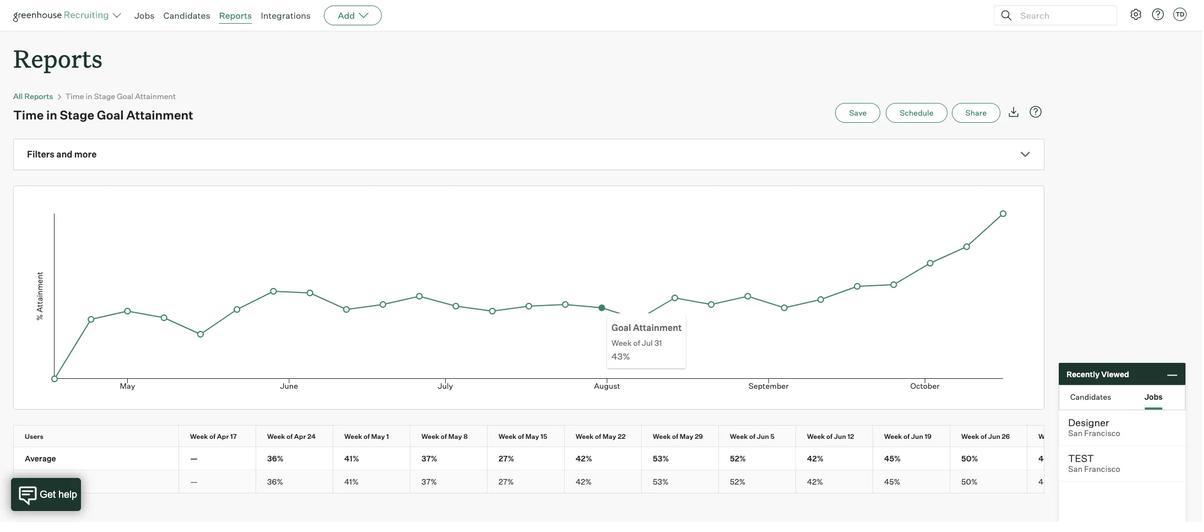 Task type: locate. For each thing, give the bounding box(es) containing it.
0 vertical spatial jul
[[642, 338, 653, 348]]

31
[[655, 338, 662, 348]]

jun for 26
[[989, 433, 1001, 441]]

row
[[14, 426, 1203, 447], [14, 448, 1203, 470], [14, 471, 1203, 493]]

reports right all
[[24, 92, 53, 101]]

jun left 19 at right bottom
[[912, 433, 924, 441]]

grid containing average
[[14, 426, 1203, 493]]

0 vertical spatial 50%
[[962, 454, 979, 464]]

of
[[634, 338, 640, 348], [209, 433, 216, 441], [287, 433, 293, 441], [364, 433, 370, 441], [441, 433, 447, 441], [518, 433, 524, 441], [595, 433, 601, 441], [672, 433, 679, 441], [750, 433, 756, 441], [827, 433, 833, 441], [904, 433, 910, 441], [981, 433, 987, 441], [1058, 433, 1064, 441]]

may left 29 on the right of the page
[[680, 433, 694, 441]]

designer
[[1069, 417, 1110, 429]]

2 52% from the top
[[730, 477, 746, 487]]

1 horizontal spatial apr
[[294, 433, 306, 441]]

francisco down designer san francisco
[[1085, 465, 1121, 475]]

may for 8
[[449, 433, 462, 441]]

1 36% from the top
[[267, 454, 284, 464]]

0 vertical spatial row
[[14, 426, 1203, 447]]

1 vertical spatial francisco
[[1085, 465, 1121, 475]]

53%
[[653, 454, 669, 464], [653, 477, 669, 487]]

week of may 8
[[422, 433, 468, 441]]

45% for allison tuohy
[[885, 477, 901, 487]]

week of may 1
[[344, 433, 389, 441]]

may left 22
[[603, 433, 617, 441]]

francisco for designer
[[1085, 429, 1121, 439]]

week left 17
[[190, 433, 208, 441]]

integrations link
[[261, 10, 311, 21]]

week left 1
[[344, 433, 362, 441]]

row group
[[14, 448, 1203, 471], [14, 471, 1203, 493]]

week of may 1 column header
[[333, 426, 420, 447]]

jun for 19
[[912, 433, 924, 441]]

0 vertical spatial 37%
[[422, 454, 437, 464]]

2 45% from the top
[[885, 477, 901, 487]]

41%
[[344, 454, 359, 464], [344, 477, 359, 487]]

td
[[1176, 10, 1185, 18]]

row containing users
[[14, 426, 1203, 447]]

1 horizontal spatial jobs
[[1145, 392, 1163, 402]]

of left 15
[[518, 433, 524, 441]]

1 vertical spatial 50%
[[962, 477, 978, 487]]

reports
[[219, 10, 252, 21], [13, 42, 103, 74], [24, 92, 53, 101]]

week of jun 5 column header
[[719, 426, 806, 447]]

37% for average
[[422, 454, 437, 464]]

5
[[771, 433, 775, 441]]

0 horizontal spatial in
[[46, 108, 57, 122]]

1 52% from the top
[[730, 454, 746, 464]]

1 row group from the top
[[14, 448, 1203, 471]]

2 row from the top
[[14, 448, 1203, 470]]

2 50% from the top
[[962, 477, 978, 487]]

of for week of may 8
[[441, 433, 447, 441]]

apr left 24
[[294, 433, 306, 441]]

reports link
[[219, 10, 252, 21]]

jun inside week of jun 19 column header
[[912, 433, 924, 441]]

1 vertical spatial jobs
[[1145, 392, 1163, 402]]

jun
[[757, 433, 769, 441], [834, 433, 847, 441], [912, 433, 924, 441], [989, 433, 1001, 441]]

in
[[86, 92, 92, 101], [46, 108, 57, 122]]

of for week of may 15
[[518, 433, 524, 441]]

week for week of jul 3
[[1039, 433, 1057, 441]]

1 vertical spatial 44%
[[1039, 477, 1055, 487]]

1 vertical spatial candidates
[[1071, 392, 1112, 402]]

0 horizontal spatial jul
[[642, 338, 653, 348]]

50%
[[962, 454, 979, 464], [962, 477, 978, 487]]

1 44% from the top
[[1039, 454, 1056, 464]]

2 27% from the top
[[499, 477, 514, 487]]

24
[[307, 433, 316, 441]]

all
[[13, 92, 23, 101]]

grid
[[14, 426, 1203, 493]]

1 horizontal spatial in
[[86, 92, 92, 101]]

4 jun from the left
[[989, 433, 1001, 441]]

1 horizontal spatial time
[[65, 92, 84, 101]]

17
[[230, 433, 237, 441]]

37%
[[422, 454, 437, 464], [422, 477, 437, 487]]

of left 1
[[364, 433, 370, 441]]

2 — from the top
[[190, 477, 198, 487]]

week for week of may 29
[[653, 433, 671, 441]]

jul inside row
[[1066, 433, 1076, 441]]

may
[[371, 433, 385, 441], [449, 433, 462, 441], [526, 433, 539, 441], [603, 433, 617, 441], [680, 433, 694, 441]]

0 vertical spatial attainment
[[135, 92, 176, 101]]

jul
[[642, 338, 653, 348], [1066, 433, 1076, 441]]

jul left 31
[[642, 338, 653, 348]]

week for week of jun 26
[[962, 433, 980, 441]]

2 vertical spatial attainment
[[633, 322, 682, 333]]

53% for average
[[653, 454, 669, 464]]

45%
[[885, 454, 901, 464], [885, 477, 901, 487]]

week for week of may 8
[[422, 433, 440, 441]]

0 vertical spatial 44%
[[1039, 454, 1056, 464]]

4 may from the left
[[603, 433, 617, 441]]

all reports
[[13, 92, 53, 101]]

schedule
[[900, 108, 934, 117]]

goal attainment week of jul 31 43%
[[612, 322, 682, 362]]

goal
[[117, 92, 133, 101], [97, 108, 124, 122], [612, 322, 631, 333]]

week of may 22 column header
[[565, 426, 651, 447]]

1 vertical spatial jul
[[1066, 433, 1076, 441]]

may left 15
[[526, 433, 539, 441]]

1 45% from the top
[[885, 454, 901, 464]]

0 vertical spatial 53%
[[653, 454, 669, 464]]

greenhouse recruiting image
[[13, 9, 112, 22]]

1 vertical spatial 52%
[[730, 477, 746, 487]]

1 vertical spatial attainment
[[126, 108, 193, 122]]

jun for 5
[[757, 433, 769, 441]]

faq image
[[1030, 105, 1043, 119]]

of inside the goal attainment week of jul 31 43%
[[634, 338, 640, 348]]

0 horizontal spatial jobs
[[134, 10, 155, 21]]

1 vertical spatial row
[[14, 448, 1203, 470]]

1 may from the left
[[371, 433, 385, 441]]

0 horizontal spatial apr
[[217, 433, 229, 441]]

0 vertical spatial 36%
[[267, 454, 284, 464]]

41% for allison tuohy
[[344, 477, 359, 487]]

of left 17
[[209, 433, 216, 441]]

2 vertical spatial goal
[[612, 322, 631, 333]]

44%
[[1039, 454, 1056, 464], [1039, 477, 1055, 487]]

of for week of jul 3
[[1058, 433, 1064, 441]]

1 vertical spatial 45%
[[885, 477, 901, 487]]

of left 8
[[441, 433, 447, 441]]

week left 8
[[422, 433, 440, 441]]

0 vertical spatial 41%
[[344, 454, 359, 464]]

jobs
[[134, 10, 155, 21], [1145, 392, 1163, 402]]

viewed
[[1102, 370, 1130, 379]]

3 row from the top
[[14, 471, 1203, 493]]

week of jun 12
[[807, 433, 855, 441]]

1 vertical spatial —
[[190, 477, 198, 487]]

36% for average
[[267, 454, 284, 464]]

week left 3
[[1039, 433, 1057, 441]]

0 horizontal spatial time
[[13, 108, 44, 122]]

44% for average
[[1039, 454, 1056, 464]]

jun inside week of jun 26 column header
[[989, 433, 1001, 441]]

week of jun 19 column header
[[874, 426, 960, 447]]

of left 3
[[1058, 433, 1064, 441]]

week left the 26
[[962, 433, 980, 441]]

of for week of apr 24
[[287, 433, 293, 441]]

2 53% from the top
[[653, 477, 669, 487]]

san up test
[[1069, 429, 1083, 439]]

time in stage goal attainment
[[65, 92, 176, 101], [13, 108, 193, 122]]

0 vertical spatial francisco
[[1085, 429, 1121, 439]]

average
[[25, 454, 56, 464]]

time
[[65, 92, 84, 101], [13, 108, 44, 122]]

0 vertical spatial time
[[65, 92, 84, 101]]

0 vertical spatial 27%
[[499, 454, 514, 464]]

5 may from the left
[[680, 433, 694, 441]]

1 50% from the top
[[962, 454, 979, 464]]

candidates
[[163, 10, 210, 21], [1071, 392, 1112, 402]]

0 vertical spatial goal
[[117, 92, 133, 101]]

candidates right jobs link at the left top
[[163, 10, 210, 21]]

2 san from the top
[[1069, 465, 1083, 475]]

week of jun 5
[[730, 433, 775, 441]]

jun inside week of jun 12 column header
[[834, 433, 847, 441]]

1 vertical spatial 41%
[[344, 477, 359, 487]]

week for week of may 22
[[576, 433, 594, 441]]

0 horizontal spatial candidates
[[163, 10, 210, 21]]

francisco right 3
[[1085, 429, 1121, 439]]

0 vertical spatial —
[[190, 454, 198, 464]]

1
[[386, 433, 389, 441]]

1 vertical spatial time in stage goal attainment
[[13, 108, 193, 122]]

of left 29 on the right of the page
[[672, 433, 679, 441]]

1 san from the top
[[1069, 429, 1083, 439]]

3 may from the left
[[526, 433, 539, 441]]

designer san francisco
[[1069, 417, 1121, 439]]

may left 8
[[449, 433, 462, 441]]

filters and more
[[27, 149, 97, 160]]

1 francisco from the top
[[1085, 429, 1121, 439]]

week of jun 12 column header
[[796, 426, 883, 447]]

2 vertical spatial row
[[14, 471, 1203, 493]]

francisco inside "test san francisco"
[[1085, 465, 1121, 475]]

of left 24
[[287, 433, 293, 441]]

week up 43%
[[612, 338, 632, 348]]

2 apr from the left
[[294, 433, 306, 441]]

19
[[925, 433, 932, 441]]

week of apr 24 column header
[[256, 426, 343, 447]]

36% for allison tuohy
[[267, 477, 283, 487]]

jun left 5
[[757, 433, 769, 441]]

san down 3
[[1069, 465, 1083, 475]]

2 row group from the top
[[14, 471, 1203, 493]]

—
[[190, 454, 198, 464], [190, 477, 198, 487]]

week
[[612, 338, 632, 348], [190, 433, 208, 441], [267, 433, 285, 441], [344, 433, 362, 441], [422, 433, 440, 441], [499, 433, 517, 441], [576, 433, 594, 441], [653, 433, 671, 441], [730, 433, 748, 441], [807, 433, 825, 441], [885, 433, 903, 441], [962, 433, 980, 441], [1039, 433, 1057, 441]]

week left 15
[[499, 433, 517, 441]]

week for week of jun 5
[[730, 433, 748, 441]]

apr left 17
[[217, 433, 229, 441]]

of left 19 at right bottom
[[904, 433, 910, 441]]

integrations
[[261, 10, 311, 21]]

week left 24
[[267, 433, 285, 441]]

of left 5
[[750, 433, 756, 441]]

0 vertical spatial 52%
[[730, 454, 746, 464]]

0 vertical spatial san
[[1069, 429, 1083, 439]]

reports right candidates link
[[219, 10, 252, 21]]

week left 19 at right bottom
[[885, 433, 903, 441]]

reports down greenhouse recruiting image
[[13, 42, 103, 74]]

44% for allison tuohy
[[1039, 477, 1055, 487]]

of for week of jun 26
[[981, 433, 987, 441]]

27%
[[499, 454, 514, 464], [499, 477, 514, 487]]

tab list
[[1060, 386, 1186, 410]]

0 vertical spatial 45%
[[885, 454, 901, 464]]

san inside "test san francisco"
[[1069, 465, 1083, 475]]

1 vertical spatial 53%
[[653, 477, 669, 487]]

allison
[[25, 477, 49, 487]]

of left 31
[[634, 338, 640, 348]]

week of jun 19
[[885, 433, 932, 441]]

francisco inside designer san francisco
[[1085, 429, 1121, 439]]

td button
[[1172, 6, 1189, 23]]

francisco
[[1085, 429, 1121, 439], [1085, 465, 1121, 475]]

week of apr 24
[[267, 433, 316, 441]]

apr for 24
[[294, 433, 306, 441]]

of left the 26
[[981, 433, 987, 441]]

stage
[[94, 92, 115, 101], [60, 108, 94, 122]]

1 vertical spatial 37%
[[422, 477, 437, 487]]

jun left 12
[[834, 433, 847, 441]]

time down all reports "link"
[[13, 108, 44, 122]]

1 — from the top
[[190, 454, 198, 464]]

1 jun from the left
[[757, 433, 769, 441]]

2 41% from the top
[[344, 477, 359, 487]]

may for 29
[[680, 433, 694, 441]]

week left 5
[[730, 433, 748, 441]]

configure image
[[1130, 8, 1143, 21]]

apr
[[217, 433, 229, 441], [294, 433, 306, 441]]

of left 22
[[595, 433, 601, 441]]

week left 12
[[807, 433, 825, 441]]

2 36% from the top
[[267, 477, 283, 487]]

attainment
[[135, 92, 176, 101], [126, 108, 193, 122], [633, 322, 682, 333]]

1 horizontal spatial candidates
[[1071, 392, 1112, 402]]

week of may 15 column header
[[488, 426, 574, 447]]

1 41% from the top
[[344, 454, 359, 464]]

1 vertical spatial reports
[[13, 42, 103, 74]]

candidates down recently viewed
[[1071, 392, 1112, 402]]

save
[[850, 108, 867, 117]]

goal inside the goal attainment week of jul 31 43%
[[612, 322, 631, 333]]

san
[[1069, 429, 1083, 439], [1069, 465, 1083, 475]]

2 may from the left
[[449, 433, 462, 441]]

2 44% from the top
[[1039, 477, 1055, 487]]

0 vertical spatial in
[[86, 92, 92, 101]]

1 horizontal spatial jul
[[1066, 433, 1076, 441]]

1 row from the top
[[14, 426, 1203, 447]]

week for week of jun 12
[[807, 433, 825, 441]]

2 francisco from the top
[[1085, 465, 1121, 475]]

may for 15
[[526, 433, 539, 441]]

jun for 12
[[834, 433, 847, 441]]

2 37% from the top
[[422, 477, 437, 487]]

36%
[[267, 454, 284, 464], [267, 477, 283, 487]]

jun left the 26
[[989, 433, 1001, 441]]

1 vertical spatial san
[[1069, 465, 1083, 475]]

1 53% from the top
[[653, 454, 669, 464]]

41% for average
[[344, 454, 359, 464]]

— for allison tuohy
[[190, 477, 198, 487]]

jul inside the goal attainment week of jul 31 43%
[[642, 338, 653, 348]]

may left 1
[[371, 433, 385, 441]]

3 jun from the left
[[912, 433, 924, 441]]

jobs link
[[134, 10, 155, 21]]

san inside designer san francisco
[[1069, 429, 1083, 439]]

jun inside week of jun 5 column header
[[757, 433, 769, 441]]

1 vertical spatial 27%
[[499, 477, 514, 487]]

and
[[56, 149, 72, 160]]

1 vertical spatial 36%
[[267, 477, 283, 487]]

time right 'all reports'
[[65, 92, 84, 101]]

1 27% from the top
[[499, 454, 514, 464]]

week of may 29
[[653, 433, 703, 441]]

42%
[[576, 454, 592, 464], [807, 454, 824, 464], [576, 477, 592, 487], [807, 477, 823, 487]]

week left 22
[[576, 433, 594, 441]]

1 37% from the top
[[422, 454, 437, 464]]

37% for allison tuohy
[[422, 477, 437, 487]]

2 jun from the left
[[834, 433, 847, 441]]

1 apr from the left
[[217, 433, 229, 441]]

jul left 3
[[1066, 433, 1076, 441]]

of left 12
[[827, 433, 833, 441]]

week left 29 on the right of the page
[[653, 433, 671, 441]]

52%
[[730, 454, 746, 464], [730, 477, 746, 487]]



Task type: vqa. For each thing, say whether or not it's contained in the screenshot.
the middle ATTAINMENT
yes



Task type: describe. For each thing, give the bounding box(es) containing it.
all reports link
[[13, 92, 53, 101]]

row group containing average
[[14, 448, 1203, 471]]

26
[[1002, 433, 1010, 441]]

0 vertical spatial stage
[[94, 92, 115, 101]]

row containing allison tuohy
[[14, 471, 1203, 493]]

of for week of may 1
[[364, 433, 370, 441]]

filters
[[27, 149, 54, 160]]

week of may 15
[[499, 433, 548, 441]]

27% for average
[[499, 454, 514, 464]]

of for week of may 29
[[672, 433, 679, 441]]

save button
[[836, 103, 881, 123]]

0 vertical spatial jobs
[[134, 10, 155, 21]]

1 vertical spatial in
[[46, 108, 57, 122]]

1 vertical spatial time
[[13, 108, 44, 122]]

of for week of jun 12
[[827, 433, 833, 441]]

52% for average
[[730, 454, 746, 464]]

2 vertical spatial reports
[[24, 92, 53, 101]]

— for average
[[190, 454, 198, 464]]

of for week of jun 19
[[904, 433, 910, 441]]

attainment inside the goal attainment week of jul 31 43%
[[633, 322, 682, 333]]

29
[[695, 433, 703, 441]]

week for week of apr 24
[[267, 433, 285, 441]]

recently viewed
[[1067, 370, 1130, 379]]

week for week of apr 17
[[190, 433, 208, 441]]

week of jun 26 column header
[[951, 426, 1037, 447]]

Search text field
[[1018, 7, 1107, 23]]

san for test
[[1069, 465, 1083, 475]]

candidates link
[[163, 10, 210, 21]]

add button
[[324, 6, 382, 25]]

tab list containing candidates
[[1060, 386, 1186, 410]]

27% for allison tuohy
[[499, 477, 514, 487]]

francisco for test
[[1085, 465, 1121, 475]]

more
[[74, 149, 97, 160]]

row containing average
[[14, 448, 1203, 470]]

43%
[[612, 351, 630, 362]]

12
[[848, 433, 855, 441]]

users column header
[[14, 426, 188, 447]]

week of may 22
[[576, 433, 626, 441]]

apr for 17
[[217, 433, 229, 441]]

recently
[[1067, 370, 1100, 379]]

week inside the goal attainment week of jul 31 43%
[[612, 338, 632, 348]]

of for week of may 22
[[595, 433, 601, 441]]

share button
[[952, 103, 1001, 123]]

may for 1
[[371, 433, 385, 441]]

50% for average
[[962, 454, 979, 464]]

time in stage goal attainment link
[[65, 92, 176, 101]]

week of apr 17
[[190, 433, 237, 441]]

1 vertical spatial goal
[[97, 108, 124, 122]]

52% for allison tuohy
[[730, 477, 746, 487]]

45% for average
[[885, 454, 901, 464]]

22
[[618, 433, 626, 441]]

allison tuohy
[[25, 477, 74, 487]]

week of apr 17 column header
[[179, 426, 266, 447]]

0 vertical spatial reports
[[219, 10, 252, 21]]

san for designer
[[1069, 429, 1083, 439]]

save and schedule this report to revisit it! element
[[836, 103, 886, 123]]

schedule button
[[886, 103, 948, 123]]

50% for allison tuohy
[[962, 477, 978, 487]]

0 vertical spatial candidates
[[163, 10, 210, 21]]

3
[[1077, 433, 1081, 441]]

15
[[541, 433, 548, 441]]

candidates inside tab list
[[1071, 392, 1112, 402]]

1 vertical spatial stage
[[60, 108, 94, 122]]

td button
[[1174, 8, 1187, 21]]

0 vertical spatial time in stage goal attainment
[[65, 92, 176, 101]]

week for week of may 1
[[344, 433, 362, 441]]

week of may 8 column header
[[411, 426, 497, 447]]

8
[[464, 433, 468, 441]]

week of jun 26
[[962, 433, 1010, 441]]

of for week of jun 5
[[750, 433, 756, 441]]

53% for allison tuohy
[[653, 477, 669, 487]]

week of jul 3
[[1039, 433, 1081, 441]]

week for week of may 15
[[499, 433, 517, 441]]

week for week of jun 19
[[885, 433, 903, 441]]

of for week of apr 17
[[209, 433, 216, 441]]

tuohy
[[51, 477, 74, 487]]

week of may 29 column header
[[642, 426, 729, 447]]

download image
[[1008, 105, 1021, 119]]

test san francisco
[[1069, 453, 1121, 475]]

row group containing allison tuohy
[[14, 471, 1203, 493]]

share
[[966, 108, 987, 117]]

xychart image
[[27, 186, 1031, 407]]

may for 22
[[603, 433, 617, 441]]

users
[[25, 433, 43, 441]]

jobs inside tab list
[[1145, 392, 1163, 402]]

test
[[1069, 453, 1095, 465]]

add
[[338, 10, 355, 21]]



